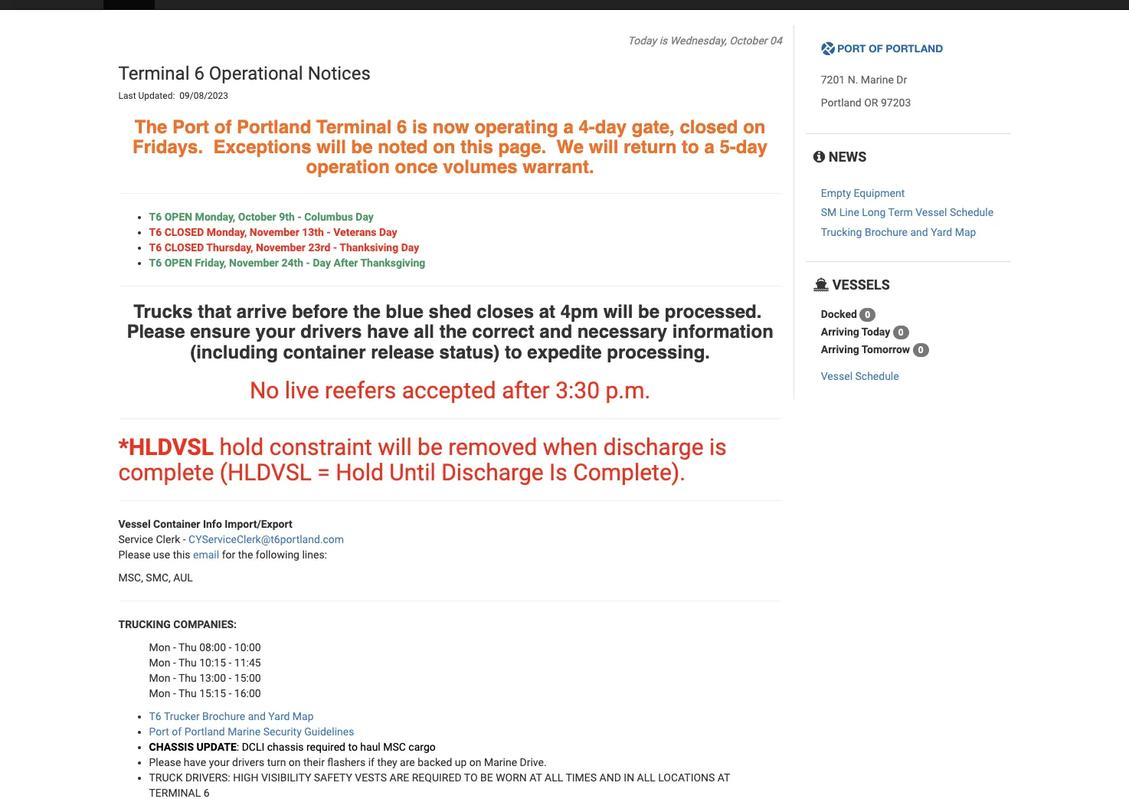 Task type: vqa. For each thing, say whether or not it's contained in the screenshot.
requirements
no



Task type: locate. For each thing, give the bounding box(es) containing it.
yard inside empty equipment sm line long term vessel schedule trucking brochure and yard map
[[931, 226, 953, 238]]

0 vertical spatial please
[[127, 321, 185, 343]]

required
[[307, 741, 346, 753]]

0 horizontal spatial yard
[[269, 711, 290, 723]]

0 vertical spatial closed
[[165, 226, 204, 238]]

2 vertical spatial and
[[248, 711, 266, 723]]

1 vertical spatial schedule
[[856, 370, 900, 383]]

on right up
[[470, 757, 482, 769]]

1 horizontal spatial terminal
[[317, 116, 392, 138]]

arriving down docked
[[822, 326, 860, 338]]

have inside t6 trucker brochure and yard map port of portland marine security guidelines chassis update : dcli chassis required to haul msc cargo please have your drivers turn on their flashers if they are backed up on marine drive. truck drivers: high visibility safety vests are required to be worn at all times and in all locations at terminal 6
[[184, 757, 206, 769]]

2 horizontal spatial and
[[911, 226, 929, 238]]

locations
[[659, 772, 715, 784]]

october left 9th
[[238, 211, 276, 223]]

2 vertical spatial vessel
[[118, 518, 151, 530]]

msc
[[383, 741, 406, 753]]

container
[[153, 518, 200, 530]]

veterans
[[334, 226, 377, 238]]

1 closed from the top
[[165, 226, 204, 238]]

brochure down long
[[865, 226, 908, 238]]

2 vertical spatial marine
[[484, 757, 517, 769]]

notices
[[308, 63, 371, 84]]

1 thu from the top
[[179, 642, 197, 654]]

6 up once
[[397, 116, 407, 138]]

drivers up live
[[301, 321, 362, 343]]

today up tomorrow
[[862, 326, 891, 338]]

- inside vessel container info import/export service clerk - cyserviceclerk@t6portland.com please use this email for the following lines:
[[183, 533, 186, 546]]

thu
[[179, 642, 197, 654], [179, 657, 197, 669], [179, 672, 197, 684], [179, 688, 197, 700]]

0 horizontal spatial port
[[149, 726, 169, 738]]

vessel down docked 0 arriving today 0 arriving tomorrow 0
[[822, 370, 853, 383]]

1 horizontal spatial this
[[461, 136, 494, 158]]

for
[[222, 549, 236, 561]]

0 vertical spatial 6
[[194, 63, 205, 84]]

0 vertical spatial vessel
[[916, 207, 948, 219]]

2 horizontal spatial is
[[710, 434, 727, 461]]

port up chassis
[[149, 726, 169, 738]]

schedule inside empty equipment sm line long term vessel schedule trucking brochure and yard map
[[950, 207, 994, 219]]

2 horizontal spatial marine
[[861, 74, 894, 86]]

map down sm line long term vessel schedule link at the right top
[[956, 226, 977, 238]]

trucking companies:
[[118, 619, 237, 631]]

0 vertical spatial yard
[[931, 226, 953, 238]]

0 horizontal spatial day
[[595, 116, 627, 138]]

term
[[889, 207, 913, 219]]

have left all
[[367, 321, 409, 343]]

warrant.
[[523, 157, 595, 178]]

safety
[[314, 772, 353, 784]]

now
[[433, 116, 470, 138]]

2 horizontal spatial be
[[639, 301, 660, 323]]

- left 10:00
[[229, 642, 232, 654]]

0 vertical spatial of
[[214, 116, 232, 138]]

- up trucker
[[173, 688, 176, 700]]

port down the '09/08/2023'
[[173, 116, 209, 138]]

msc,
[[118, 572, 143, 584]]

a left the 4-
[[564, 116, 574, 138]]

1 horizontal spatial a
[[705, 136, 715, 158]]

october inside t6 open monday, october 9th - columbus day t6 closed monday, november 13th - veterans day t6 closed thursday, november 23rd - thanksiving day t6 open friday, november 24th - day after thanksgiving
[[238, 211, 276, 223]]

1 vertical spatial please
[[118, 549, 151, 561]]

please inside t6 trucker brochure and yard map port of portland marine security guidelines chassis update : dcli chassis required to haul msc cargo please have your drivers turn on their flashers if they are backed up on marine drive. truck drivers: high visibility safety vests are required to be worn at all times and in all locations at terminal 6
[[149, 757, 181, 769]]

1 horizontal spatial october
[[730, 34, 768, 47]]

2 vertical spatial please
[[149, 757, 181, 769]]

1 horizontal spatial vessel
[[822, 370, 853, 383]]

open left the 'friday,'
[[165, 257, 193, 269]]

will inside the trucks that arrive before the blue shed closes at 4pm will be processed. please ensure your drivers have all the correct and necessary information (including container release status) to expedite processing.
[[604, 301, 633, 323]]

1 vertical spatial map
[[293, 711, 314, 723]]

all down drive.
[[545, 772, 564, 784]]

hold
[[220, 434, 264, 461]]

no live reefers accepted after 3:30 p.m.
[[250, 377, 651, 404]]

2 arriving from the top
[[822, 343, 860, 355]]

2 closed from the top
[[165, 241, 204, 254]]

0 vertical spatial be
[[351, 136, 373, 158]]

0 vertical spatial to
[[682, 136, 700, 158]]

thu left 13:00
[[179, 672, 197, 684]]

no
[[250, 377, 279, 404]]

and inside empty equipment sm line long term vessel schedule trucking brochure and yard map
[[911, 226, 929, 238]]

ship image
[[814, 278, 830, 292]]

and
[[911, 226, 929, 238], [540, 321, 573, 343], [248, 711, 266, 723]]

t6
[[149, 211, 162, 223], [149, 226, 162, 238], [149, 241, 162, 254], [149, 257, 162, 269], [149, 711, 162, 723]]

to up flashers at the bottom left of the page
[[348, 741, 358, 753]]

2 all from the left
[[637, 772, 656, 784]]

map
[[956, 226, 977, 238], [293, 711, 314, 723]]

schedule right "term"
[[950, 207, 994, 219]]

have up drivers:
[[184, 757, 206, 769]]

the
[[135, 116, 167, 138]]

drivers up high
[[232, 757, 265, 769]]

is
[[660, 34, 668, 47], [412, 116, 428, 138], [710, 434, 727, 461]]

1 horizontal spatial of
[[214, 116, 232, 138]]

status)
[[440, 342, 500, 363]]

email
[[193, 549, 219, 561]]

october for 9th
[[238, 211, 276, 223]]

1 vertical spatial arriving
[[822, 343, 860, 355]]

0 vertical spatial brochure
[[865, 226, 908, 238]]

columbus
[[304, 211, 353, 223]]

is right discharge
[[710, 434, 727, 461]]

operating
[[475, 116, 559, 138]]

portland down 7201
[[822, 97, 862, 109]]

day left gate,
[[595, 116, 627, 138]]

if
[[368, 757, 375, 769]]

1 at from the left
[[530, 772, 542, 784]]

1 vertical spatial have
[[184, 757, 206, 769]]

1 vertical spatial brochure
[[202, 711, 245, 723]]

0 horizontal spatial and
[[248, 711, 266, 723]]

1 vertical spatial and
[[540, 321, 573, 343]]

0 horizontal spatial october
[[238, 211, 276, 223]]

portland inside t6 trucker brochure and yard map port of portland marine security guidelines chassis update : dcli chassis required to haul msc cargo please have your drivers turn on their flashers if they are backed up on marine drive. truck drivers: high visibility safety vests are required to be worn at all times and in all locations at terminal 6
[[184, 726, 225, 738]]

vessel schedule
[[822, 370, 900, 383]]

0 horizontal spatial drivers
[[232, 757, 265, 769]]

vessel inside vessel container info import/export service clerk - cyserviceclerk@t6portland.com please use this email for the following lines:
[[118, 518, 151, 530]]

0 vertical spatial arriving
[[822, 326, 860, 338]]

cyserviceclerk@t6portland.com
[[189, 533, 344, 546]]

0 horizontal spatial is
[[412, 116, 428, 138]]

5 t6 from the top
[[149, 711, 162, 723]]

and right correct on the top left
[[540, 321, 573, 343]]

companies:
[[174, 619, 237, 631]]

dcli
[[242, 741, 265, 753]]

1 vertical spatial november
[[256, 241, 306, 254]]

0 right docked
[[866, 310, 871, 320]]

t6 trucker brochure and yard map port of portland marine security guidelines chassis update : dcli chassis required to haul msc cargo please have your drivers turn on their flashers if they are backed up on marine drive. truck drivers: high visibility safety vests are required to be worn at all times and in all locations at terminal 6
[[149, 711, 731, 799]]

this right once
[[461, 136, 494, 158]]

arriving up vessel schedule link
[[822, 343, 860, 355]]

port of portland t6 image
[[822, 42, 944, 57]]

thu left 10:15
[[179, 657, 197, 669]]

terminal up operation
[[317, 116, 392, 138]]

october for 04
[[730, 34, 768, 47]]

smc,
[[146, 572, 171, 584]]

thu up trucker
[[179, 688, 197, 700]]

(including
[[190, 342, 278, 363]]

of inside t6 trucker brochure and yard map port of portland marine security guidelines chassis update : dcli chassis required to haul msc cargo please have your drivers turn on their flashers if they are backed up on marine drive. truck drivers: high visibility safety vests are required to be worn at all times and in all locations at terminal 6
[[172, 726, 182, 738]]

at down drive.
[[530, 772, 542, 784]]

a left 5-
[[705, 136, 715, 158]]

yard up security
[[269, 711, 290, 723]]

line
[[840, 207, 860, 219]]

this right use
[[173, 549, 191, 561]]

your
[[256, 321, 296, 343], [209, 757, 230, 769]]

1 horizontal spatial port
[[173, 116, 209, 138]]

0 vertical spatial is
[[660, 34, 668, 47]]

2 vertical spatial to
[[348, 741, 358, 753]]

wednesday,
[[671, 34, 727, 47]]

be left noted
[[351, 136, 373, 158]]

2 thu from the top
[[179, 657, 197, 669]]

map up security
[[293, 711, 314, 723]]

0 horizontal spatial terminal
[[118, 63, 190, 84]]

the right for
[[238, 549, 253, 561]]

0 horizontal spatial vessel
[[118, 518, 151, 530]]

have inside the trucks that arrive before the blue shed closes at 4pm will be processed. please ensure your drivers have all the correct and necessary information (including container release status) to expedite processing.
[[367, 321, 409, 343]]

0 vertical spatial marine
[[861, 74, 894, 86]]

1 vertical spatial your
[[209, 757, 230, 769]]

drivers inside the trucks that arrive before the blue shed closes at 4pm will be processed. please ensure your drivers have all the correct and necessary information (including container release status) to expedite processing.
[[301, 321, 362, 343]]

a
[[564, 116, 574, 138], [705, 136, 715, 158]]

- right 23rd
[[333, 241, 337, 254]]

mon
[[149, 642, 171, 654], [149, 657, 171, 669], [149, 672, 171, 684], [149, 688, 171, 700]]

the right all
[[440, 321, 467, 343]]

day up veterans
[[356, 211, 374, 223]]

0 horizontal spatial schedule
[[856, 370, 900, 383]]

1 vertical spatial marine
[[228, 726, 261, 738]]

0 vertical spatial today
[[628, 34, 657, 47]]

1 horizontal spatial yard
[[931, 226, 953, 238]]

0 horizontal spatial this
[[173, 549, 191, 561]]

1 vertical spatial terminal
[[317, 116, 392, 138]]

the port of portland terminal 6 is now operating a 4-day gate, closed on fridays .  exceptions will be noted on this page.  we will return to a 5-day operation once volumes warrant.
[[133, 116, 768, 178]]

at
[[539, 301, 556, 323]]

1 horizontal spatial portland
[[237, 116, 312, 138]]

- left 13:00
[[173, 672, 176, 684]]

your down update
[[209, 757, 230, 769]]

thu down trucking companies:
[[179, 642, 197, 654]]

terminal inside terminal 6 operational notices last updated:  09/08/2023
[[118, 63, 190, 84]]

0 horizontal spatial brochure
[[202, 711, 245, 723]]

and up "port of portland marine security guidelines" link
[[248, 711, 266, 723]]

0 vertical spatial november
[[250, 226, 300, 238]]

trucks that arrive before the blue shed closes at 4pm will be processed. please ensure your drivers have all the correct and necessary information (including container release status) to expedite processing.
[[127, 301, 774, 363]]

blue
[[386, 301, 424, 323]]

1 open from the top
[[165, 211, 193, 223]]

high
[[233, 772, 259, 784]]

to up after
[[505, 342, 522, 363]]

november down thursday,
[[229, 257, 279, 269]]

- left 10:15
[[173, 657, 176, 669]]

tomorrow
[[862, 343, 911, 355]]

6 up the '09/08/2023'
[[194, 63, 205, 84]]

0 horizontal spatial be
[[351, 136, 373, 158]]

1 vertical spatial portland
[[237, 116, 312, 138]]

day left info circle icon
[[736, 136, 768, 158]]

will right 4pm
[[604, 301, 633, 323]]

day up "thanksgiving"
[[401, 241, 419, 254]]

portland or 97203
[[822, 97, 912, 109]]

fridays
[[133, 136, 198, 158]]

november up 24th
[[256, 241, 306, 254]]

please left the that
[[127, 321, 185, 343]]

0 right tomorrow
[[919, 345, 924, 356]]

and down sm line long term vessel schedule link at the right top
[[911, 226, 929, 238]]

0 horizontal spatial portland
[[184, 726, 225, 738]]

volumes
[[443, 157, 518, 178]]

your right ensure
[[256, 321, 296, 343]]

0 horizontal spatial your
[[209, 757, 230, 769]]

marine up :
[[228, 726, 261, 738]]

1 horizontal spatial today
[[862, 326, 891, 338]]

closes
[[477, 301, 534, 323]]

portland down terminal 6 operational notices last updated:  09/08/2023
[[237, 116, 312, 138]]

port inside t6 trucker brochure and yard map port of portland marine security guidelines chassis update : dcli chassis required to haul msc cargo please have your drivers turn on their flashers if they are backed up on marine drive. truck drivers: high visibility safety vests are required to be worn at all times and in all locations at terminal 6
[[149, 726, 169, 738]]

0 horizontal spatial the
[[238, 549, 253, 561]]

marine
[[861, 74, 894, 86], [228, 726, 261, 738], [484, 757, 517, 769]]

schedule down tomorrow
[[856, 370, 900, 383]]

closed
[[165, 226, 204, 238], [165, 241, 204, 254]]

0 up tomorrow
[[899, 327, 904, 338]]

november down 9th
[[250, 226, 300, 238]]

0 horizontal spatial map
[[293, 711, 314, 723]]

2 t6 from the top
[[149, 226, 162, 238]]

marine up worn
[[484, 757, 517, 769]]

0 horizontal spatial 0
[[866, 310, 871, 320]]

msc, smc, aul
[[118, 572, 193, 584]]

be up processing.
[[639, 301, 660, 323]]

docked 0 arriving today 0 arriving tomorrow 0
[[822, 308, 924, 356]]

vessel for vessel schedule
[[822, 370, 853, 383]]

port inside the port of portland terminal 6 is now operating a 4-day gate, closed on fridays .  exceptions will be noted on this page.  we will return to a 5-day operation once volumes warrant.
[[173, 116, 209, 138]]

1 vertical spatial of
[[172, 726, 182, 738]]

to
[[682, 136, 700, 158], [505, 342, 522, 363], [348, 741, 358, 753]]

1 horizontal spatial have
[[367, 321, 409, 343]]

vessel up service
[[118, 518, 151, 530]]

your inside t6 trucker brochure and yard map port of portland marine security guidelines chassis update : dcli chassis required to haul msc cargo please have your drivers turn on their flashers if they are backed up on marine drive. truck drivers: high visibility safety vests are required to be worn at all times and in all locations at terminal 6
[[209, 757, 230, 769]]

marine up or
[[861, 74, 894, 86]]

return
[[624, 136, 677, 158]]

1 horizontal spatial drivers
[[301, 321, 362, 343]]

2 vertical spatial 6
[[204, 787, 210, 799]]

be inside the trucks that arrive before the blue shed closes at 4pm will be processed. please ensure your drivers have all the correct and necessary information (including container release status) to expedite processing.
[[639, 301, 660, 323]]

1 horizontal spatial schedule
[[950, 207, 994, 219]]

following
[[256, 549, 300, 561]]

all right "in"
[[637, 772, 656, 784]]

2 horizontal spatial vessel
[[916, 207, 948, 219]]

2 at from the left
[[718, 772, 731, 784]]

today left wednesday,
[[628, 34, 657, 47]]

please up "truck"
[[149, 757, 181, 769]]

that
[[198, 301, 232, 323]]

day down 23rd
[[313, 257, 331, 269]]

0 horizontal spatial today
[[628, 34, 657, 47]]

today is wednesday, october 04
[[628, 34, 782, 47]]

1 t6 from the top
[[149, 211, 162, 223]]

2 vertical spatial portland
[[184, 726, 225, 738]]

0 vertical spatial port
[[173, 116, 209, 138]]

1 horizontal spatial your
[[256, 321, 296, 343]]

brochure down the 15:15
[[202, 711, 245, 723]]

0 vertical spatial have
[[367, 321, 409, 343]]

drivers
[[301, 321, 362, 343], [232, 757, 265, 769]]

port of portland marine security guidelines link
[[149, 726, 354, 738]]

0 vertical spatial terminal
[[118, 63, 190, 84]]

information
[[673, 321, 774, 343]]

1 horizontal spatial and
[[540, 321, 573, 343]]

of down trucker
[[172, 726, 182, 738]]

the left blue
[[353, 301, 381, 323]]

1 vertical spatial open
[[165, 257, 193, 269]]

all
[[545, 772, 564, 784], [637, 772, 656, 784]]

open down "fridays"
[[165, 211, 193, 223]]

of down the '09/08/2023'
[[214, 116, 232, 138]]

1 horizontal spatial to
[[505, 342, 522, 363]]

2 vertical spatial is
[[710, 434, 727, 461]]

today
[[628, 34, 657, 47], [862, 326, 891, 338]]

is inside the port of portland terminal 6 is now operating a 4-day gate, closed on fridays .  exceptions will be noted on this page.  we will return to a 5-day operation once volumes warrant.
[[412, 116, 428, 138]]

arrive
[[237, 301, 287, 323]]

1 horizontal spatial marine
[[484, 757, 517, 769]]

accepted
[[402, 377, 497, 404]]

0 vertical spatial schedule
[[950, 207, 994, 219]]

please
[[127, 321, 185, 343], [118, 549, 151, 561], [149, 757, 181, 769]]

0 horizontal spatial at
[[530, 772, 542, 784]]

0
[[866, 310, 871, 320], [899, 327, 904, 338], [919, 345, 924, 356]]

1 mon from the top
[[149, 642, 171, 654]]

vessel
[[916, 207, 948, 219], [822, 370, 853, 383], [118, 518, 151, 530]]

vessel for vessel container info import/export service clerk - cyserviceclerk@t6portland.com please use this email for the following lines:
[[118, 518, 151, 530]]

- right clerk at the bottom left
[[183, 533, 186, 546]]

1 vertical spatial be
[[639, 301, 660, 323]]

until
[[390, 459, 436, 486]]

0 vertical spatial map
[[956, 226, 977, 238]]

brochure inside t6 trucker brochure and yard map port of portland marine security guidelines chassis update : dcli chassis required to haul msc cargo please have your drivers turn on their flashers if they are backed up on marine drive. truck drivers: high visibility safety vests are required to be worn at all times and in all locations at terminal 6
[[202, 711, 245, 723]]

0 horizontal spatial all
[[545, 772, 564, 784]]

04
[[770, 34, 782, 47]]

- left 15:00 in the bottom of the page
[[229, 672, 232, 684]]

to left 5-
[[682, 136, 700, 158]]

vessels
[[830, 277, 891, 293]]

please down service
[[118, 549, 151, 561]]

map inside empty equipment sm line long term vessel schedule trucking brochure and yard map
[[956, 226, 977, 238]]

will right exceptions
[[317, 136, 346, 158]]

at right locations
[[718, 772, 731, 784]]

guidelines
[[305, 726, 354, 738]]

is left now at top left
[[412, 116, 428, 138]]

2 mon from the top
[[149, 657, 171, 669]]

0 vertical spatial october
[[730, 34, 768, 47]]

yard down sm line long term vessel schedule link at the right top
[[931, 226, 953, 238]]

1 horizontal spatial the
[[353, 301, 381, 323]]

be down accepted
[[418, 434, 443, 461]]

is left wednesday,
[[660, 34, 668, 47]]

2 vertical spatial be
[[418, 434, 443, 461]]

haul
[[361, 741, 381, 753]]

docked
[[822, 308, 858, 320]]

will down reefers on the left
[[378, 434, 412, 461]]

1 vertical spatial vessel
[[822, 370, 853, 383]]

terminal inside the port of portland terminal 6 is now operating a 4-day gate, closed on fridays .  exceptions will be noted on this page.  we will return to a 5-day operation once volumes warrant.
[[317, 116, 392, 138]]

0 vertical spatial this
[[461, 136, 494, 158]]

vessel right "term"
[[916, 207, 948, 219]]

4 mon from the top
[[149, 688, 171, 700]]

4 thu from the top
[[179, 688, 197, 700]]

1 vertical spatial 0
[[899, 327, 904, 338]]

on right 5-
[[744, 116, 766, 138]]

-
[[298, 211, 302, 223], [327, 226, 331, 238], [333, 241, 337, 254], [306, 257, 310, 269], [183, 533, 186, 546], [173, 642, 176, 654], [229, 642, 232, 654], [173, 657, 176, 669], [229, 657, 232, 669], [173, 672, 176, 684], [229, 672, 232, 684], [173, 688, 176, 700], [229, 688, 232, 700]]

be inside hold constraint will be removed when discharge is complete (hldvsl = hold until discharge is complete).
[[418, 434, 443, 461]]

they
[[377, 757, 398, 769]]

1 vertical spatial port
[[149, 726, 169, 738]]

1 vertical spatial is
[[412, 116, 428, 138]]

mon - thu 08:00 - 10:00 mon - thu 10:15 - 11:45 mon - thu 13:00 - 15:00 mon - thu 15:15 - 16:00
[[149, 642, 261, 700]]

terminal up last
[[118, 63, 190, 84]]



Task type: describe. For each thing, give the bounding box(es) containing it.
2 open from the top
[[165, 257, 193, 269]]

discharge
[[604, 434, 704, 461]]

vessel schedule link
[[822, 370, 900, 383]]

11:45
[[234, 657, 261, 669]]

- left 16:00
[[229, 688, 232, 700]]

15:15
[[199, 688, 226, 700]]

2 vertical spatial november
[[229, 257, 279, 269]]

=
[[318, 459, 330, 486]]

3 thu from the top
[[179, 672, 197, 684]]

7201 n. marine dr
[[822, 74, 908, 86]]

flashers
[[328, 757, 366, 769]]

or
[[865, 97, 879, 109]]

5-
[[720, 136, 736, 158]]

6 inside terminal 6 operational notices last updated:  09/08/2023
[[194, 63, 205, 84]]

this inside the port of portland terminal 6 is now operating a 4-day gate, closed on fridays .  exceptions will be noted on this page.  we will return to a 5-day operation once volumes warrant.
[[461, 136, 494, 158]]

truck
[[149, 772, 183, 784]]

is
[[550, 459, 568, 486]]

6 inside the port of portland terminal 6 is now operating a 4-day gate, closed on fridays .  exceptions will be noted on this page.  we will return to a 5-day operation once volumes warrant.
[[397, 116, 407, 138]]

and inside the trucks that arrive before the blue shed closes at 4pm will be processed. please ensure your drivers have all the correct and necessary information (including container release status) to expedite processing.
[[540, 321, 573, 343]]

processed.
[[665, 301, 762, 323]]

operation
[[306, 157, 390, 178]]

2 horizontal spatial the
[[440, 321, 467, 343]]

backed
[[418, 757, 452, 769]]

after
[[502, 377, 550, 404]]

up
[[455, 757, 467, 769]]

friday,
[[195, 257, 227, 269]]

aul
[[173, 572, 193, 584]]

to inside the trucks that arrive before the blue shed closes at 4pm will be processed. please ensure your drivers have all the correct and necessary information (including container release status) to expedite processing.
[[505, 342, 522, 363]]

and inside t6 trucker brochure and yard map port of portland marine security guidelines chassis update : dcli chassis required to haul msc cargo please have your drivers turn on their flashers if they are backed up on marine drive. truck drivers: high visibility safety vests are required to be worn at all times and in all locations at terminal 6
[[248, 711, 266, 723]]

p.m.
[[606, 377, 651, 404]]

6 inside t6 trucker brochure and yard map port of portland marine security guidelines chassis update : dcli chassis required to haul msc cargo please have your drivers turn on their flashers if they are backed up on marine drive. truck drivers: high visibility safety vests are required to be worn at all times and in all locations at terminal 6
[[204, 787, 210, 799]]

1 horizontal spatial day
[[736, 136, 768, 158]]

0 horizontal spatial marine
[[228, 726, 261, 738]]

- left 11:45
[[229, 657, 232, 669]]

- down columbus
[[327, 226, 331, 238]]

on up visibility
[[289, 757, 301, 769]]

before
[[292, 301, 348, 323]]

*hldvsl
[[118, 434, 214, 461]]

4-
[[579, 116, 595, 138]]

dr
[[897, 74, 908, 86]]

t6 open monday, october 9th - columbus day t6 closed monday, november 13th - veterans day t6 closed thursday, november 23rd - thanksiving day t6 open friday, november 24th - day after thanksgiving
[[149, 211, 426, 269]]

day up thanksiving
[[379, 226, 397, 238]]

terminal
[[149, 787, 201, 799]]

of inside the port of portland terminal 6 is now operating a 4-day gate, closed on fridays .  exceptions will be noted on this page.  we will return to a 5-day operation once volumes warrant.
[[214, 116, 232, 138]]

expedite
[[528, 342, 602, 363]]

terminal 6 operational notices last updated:  09/08/2023
[[118, 63, 375, 101]]

3 mon from the top
[[149, 672, 171, 684]]

will right we
[[589, 136, 619, 158]]

the inside vessel container info import/export service clerk - cyserviceclerk@t6portland.com please use this email for the following lines:
[[238, 549, 253, 561]]

noted
[[378, 136, 428, 158]]

ensure
[[190, 321, 251, 343]]

08:00
[[199, 642, 226, 654]]

3 t6 from the top
[[149, 241, 162, 254]]

trucking
[[822, 226, 863, 238]]

correct
[[472, 321, 535, 343]]

yard inside t6 trucker brochure and yard map port of portland marine security guidelines chassis update : dcli chassis required to haul msc cargo please have your drivers turn on their flashers if they are backed up on marine drive. truck drivers: high visibility safety vests are required to be worn at all times and in all locations at terminal 6
[[269, 711, 290, 723]]

brochure inside empty equipment sm line long term vessel schedule trucking brochure and yard map
[[865, 226, 908, 238]]

- right 24th
[[306, 257, 310, 269]]

4 t6 from the top
[[149, 257, 162, 269]]

please inside vessel container info import/export service clerk - cyserviceclerk@t6portland.com please use this email for the following lines:
[[118, 549, 151, 561]]

2 vertical spatial 0
[[919, 345, 924, 356]]

23rd
[[308, 241, 331, 254]]

we
[[557, 136, 584, 158]]

1 all from the left
[[545, 772, 564, 784]]

today inside docked 0 arriving today 0 arriving tomorrow 0
[[862, 326, 891, 338]]

discharge
[[442, 459, 544, 486]]

:
[[237, 741, 239, 753]]

your inside the trucks that arrive before the blue shed closes at 4pm will be processed. please ensure your drivers have all the correct and necessary information (including container release status) to expedite processing.
[[256, 321, 296, 343]]

be
[[481, 772, 493, 784]]

this inside vessel container info import/export service clerk - cyserviceclerk@t6portland.com please use this email for the following lines:
[[173, 549, 191, 561]]

vessel inside empty equipment sm line long term vessel schedule trucking brochure and yard map
[[916, 207, 948, 219]]

lines:
[[302, 549, 327, 561]]

- down trucking companies:
[[173, 642, 176, 654]]

security
[[263, 726, 302, 738]]

and
[[600, 772, 622, 784]]

removed
[[449, 434, 538, 461]]

live
[[285, 377, 319, 404]]

on right noted
[[433, 136, 456, 158]]

once
[[395, 157, 438, 178]]

necessary
[[578, 321, 668, 343]]

are
[[400, 757, 415, 769]]

7201
[[822, 74, 846, 86]]

long
[[863, 207, 886, 219]]

1 arriving from the top
[[822, 326, 860, 338]]

operational
[[209, 63, 303, 84]]

0 horizontal spatial a
[[564, 116, 574, 138]]

to inside the port of portland terminal 6 is now operating a 4-day gate, closed on fridays .  exceptions will be noted on this page.  we will return to a 5-day operation once volumes warrant.
[[682, 136, 700, 158]]

info circle image
[[814, 150, 826, 164]]

update
[[197, 741, 237, 753]]

thanksgiving
[[361, 257, 426, 269]]

exceptions
[[213, 136, 312, 158]]

n.
[[848, 74, 859, 86]]

gate,
[[632, 116, 675, 138]]

release
[[371, 342, 435, 363]]

13th
[[302, 226, 324, 238]]

16:00
[[234, 688, 261, 700]]

worn
[[496, 772, 527, 784]]

13:00
[[199, 672, 226, 684]]

please inside the trucks that arrive before the blue shed closes at 4pm will be processed. please ensure your drivers have all the correct and necessary information (including container release status) to expedite processing.
[[127, 321, 185, 343]]

will inside hold constraint will be removed when discharge is complete (hldvsl = hold until discharge is complete).
[[378, 434, 412, 461]]

t6 trucker brochure and yard map link
[[149, 711, 314, 723]]

thanksiving
[[340, 241, 399, 254]]

0 vertical spatial portland
[[822, 97, 862, 109]]

closed
[[680, 116, 739, 138]]

portland inside the port of portland terminal 6 is now operating a 4-day gate, closed on fridays .  exceptions will be noted on this page.  we will return to a 5-day operation once volumes warrant.
[[237, 116, 312, 138]]

0 vertical spatial 0
[[866, 310, 871, 320]]

turn
[[267, 757, 286, 769]]

chassis
[[149, 741, 194, 753]]

times
[[566, 772, 597, 784]]

t6 inside t6 trucker brochure and yard map port of portland marine security guidelines chassis update : dcli chassis required to haul msc cargo please have your drivers turn on their flashers if they are backed up on marine drive. truck drivers: high visibility safety vests are required to be worn at all times and in all locations at terminal 6
[[149, 711, 162, 723]]

empty equipment link
[[822, 187, 905, 199]]

to
[[464, 772, 478, 784]]

is inside hold constraint will be removed when discharge is complete (hldvsl = hold until discharge is complete).
[[710, 434, 727, 461]]

10:00
[[234, 642, 261, 654]]

equipment
[[854, 187, 905, 199]]

to inside t6 trucker brochure and yard map port of portland marine security guidelines chassis update : dcli chassis required to haul msc cargo please have your drivers turn on their flashers if they are backed up on marine drive. truck drivers: high visibility safety vests are required to be worn at all times and in all locations at terminal 6
[[348, 741, 358, 753]]

trucking brochure and yard map link
[[822, 226, 977, 238]]

service
[[118, 533, 153, 546]]

vessel container info import/export service clerk - cyserviceclerk@t6portland.com please use this email for the following lines:
[[118, 518, 344, 561]]

trucker
[[164, 711, 200, 723]]

clerk
[[156, 533, 180, 546]]

0 vertical spatial monday,
[[195, 211, 236, 223]]

container
[[283, 342, 366, 363]]

shed
[[429, 301, 472, 323]]

- right 9th
[[298, 211, 302, 223]]

drivers inside t6 trucker brochure and yard map port of portland marine security guidelines chassis update : dcli chassis required to haul msc cargo please have your drivers turn on their flashers if they are backed up on marine drive. truck drivers: high visibility safety vests are required to be worn at all times and in all locations at terminal 6
[[232, 757, 265, 769]]

use
[[153, 549, 170, 561]]

be inside the port of portland terminal 6 is now operating a 4-day gate, closed on fridays .  exceptions will be noted on this page.  we will return to a 5-day operation once volumes warrant.
[[351, 136, 373, 158]]

map inside t6 trucker brochure and yard map port of portland marine security guidelines chassis update : dcli chassis required to haul msc cargo please have your drivers turn on their flashers if they are backed up on marine drive. truck drivers: high visibility safety vests are required to be worn at all times and in all locations at terminal 6
[[293, 711, 314, 723]]

their
[[304, 757, 325, 769]]

sm line long term vessel schedule link
[[822, 207, 994, 219]]

1 vertical spatial monday,
[[207, 226, 247, 238]]

when
[[543, 434, 598, 461]]



